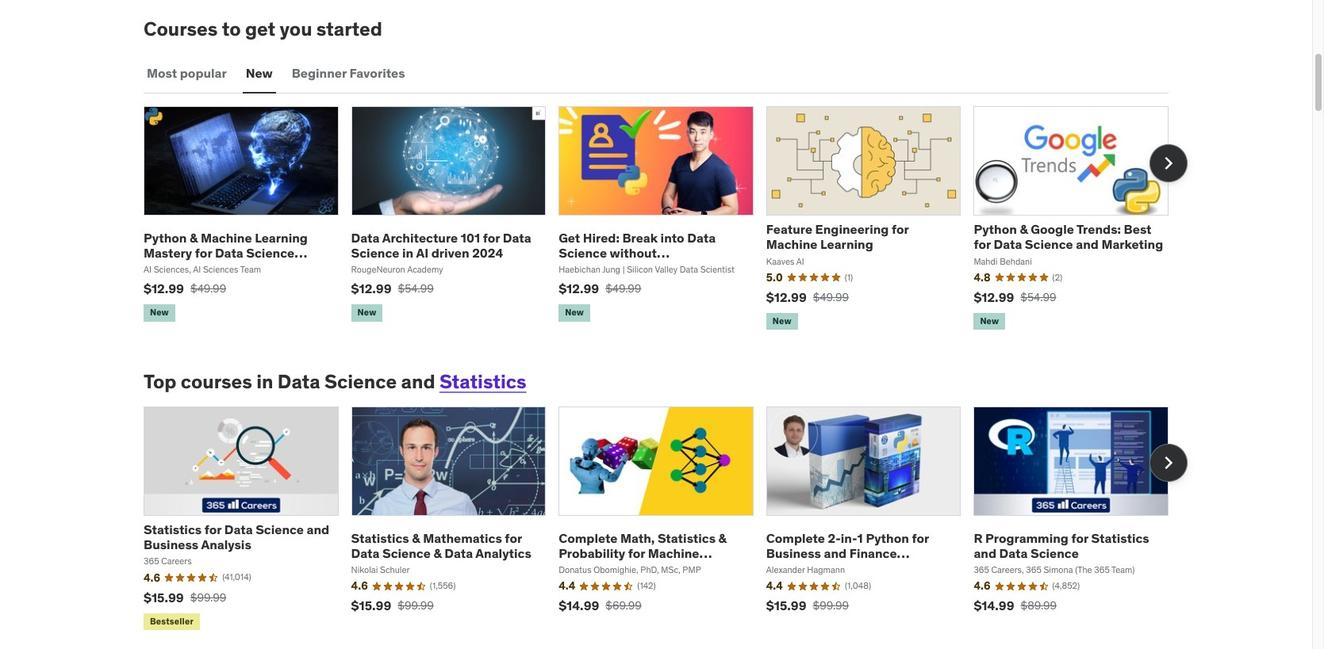 Task type: vqa. For each thing, say whether or not it's contained in the screenshot.
notifications icon
no



Task type: locate. For each thing, give the bounding box(es) containing it.
python left google
[[974, 222, 1017, 237]]

new
[[246, 65, 273, 81]]

business left the 2-
[[766, 546, 821, 562]]

science inside data architecture 101 for data science in ai driven 2024
[[351, 245, 399, 261]]

hired:
[[583, 230, 620, 246]]

driven
[[431, 245, 469, 261]]

get hired: break into data science without degree/experience link
[[559, 230, 716, 276]]

r
[[974, 530, 983, 546]]

machine inside "feature engineering for machine learning"
[[766, 237, 818, 253]]

0 horizontal spatial python
[[144, 230, 187, 246]]

and
[[1076, 237, 1099, 253], [401, 370, 435, 394], [307, 522, 329, 538], [824, 546, 847, 562], [974, 546, 997, 562]]

learning inside "feature engineering for machine learning"
[[820, 237, 873, 253]]

next image for r programming for statistics and data science
[[1156, 451, 1181, 476]]

2 complete from the left
[[766, 530, 825, 546]]

statistics & mathematics for data science & data analytics
[[351, 530, 531, 562]]

beginner favorites
[[292, 65, 405, 81]]

science inside statistics & mathematics for data science & data analytics
[[382, 546, 431, 562]]

warriors
[[144, 260, 196, 276]]

statistics link
[[439, 370, 526, 394]]

python inside python & google trends: best for data science and marketing
[[974, 222, 1017, 237]]

complete 2-in-1 python for business and finance bootcamp link
[[766, 530, 929, 577]]

science inside get hired: break into data science without degree/experience
[[559, 245, 607, 261]]

2 next image from the top
[[1156, 451, 1181, 476]]

degree/experience
[[559, 260, 677, 276]]

machine
[[201, 230, 252, 246], [766, 237, 818, 253], [648, 546, 699, 562]]

1 complete from the left
[[559, 530, 618, 546]]

r programming for statistics and data science link
[[974, 530, 1149, 562]]

science inside statistics for data science and business analysis
[[256, 522, 304, 538]]

& inside complete math, statistics & probability for machine learning
[[719, 530, 727, 546]]

& inside python & google trends: best for data science and marketing
[[1020, 222, 1028, 237]]

1 horizontal spatial complete
[[766, 530, 825, 546]]

r programming for statistics and data science
[[974, 530, 1149, 562]]

and inside python & google trends: best for data science and marketing
[[1076, 237, 1099, 253]]

1 horizontal spatial machine
[[648, 546, 699, 562]]

complete inside complete math, statistics & probability for machine learning
[[559, 530, 618, 546]]

0 horizontal spatial learning
[[255, 230, 308, 246]]

1 vertical spatial carousel element
[[144, 407, 1188, 634]]

python right 1
[[866, 530, 909, 546]]

popular
[[180, 65, 227, 81]]

in left ai
[[402, 245, 414, 261]]

learning inside complete math, statistics & probability for machine learning
[[559, 561, 612, 577]]

beginner
[[292, 65, 347, 81]]

data
[[351, 230, 380, 246], [503, 230, 531, 246], [687, 230, 716, 246], [994, 237, 1022, 253], [215, 245, 243, 261], [278, 370, 320, 394], [224, 522, 253, 538], [351, 546, 380, 562], [445, 546, 473, 562], [999, 546, 1028, 562]]

complete up the bootcamp at the right bottom of the page
[[766, 530, 825, 546]]

python
[[974, 222, 1017, 237], [144, 230, 187, 246], [866, 530, 909, 546]]

complete for complete math, statistics & probability for machine learning
[[559, 530, 618, 546]]

break
[[622, 230, 658, 246]]

data inside python & google trends: best for data science and marketing
[[994, 237, 1022, 253]]

1
[[857, 530, 863, 546]]

math,
[[620, 530, 655, 546]]

& for machine
[[190, 230, 198, 246]]

most popular button
[[144, 54, 230, 92]]

2-
[[828, 530, 841, 546]]

&
[[1020, 222, 1028, 237], [190, 230, 198, 246], [412, 530, 420, 546], [719, 530, 727, 546], [434, 546, 442, 562]]

& inside python & machine learning mastery for data science warriors
[[190, 230, 198, 246]]

statistics for data science and business analysis link
[[144, 522, 329, 553]]

and inside statistics for data science and business analysis
[[307, 522, 329, 538]]

python inside python & machine learning mastery for data science warriors
[[144, 230, 187, 246]]

0 vertical spatial in
[[402, 245, 414, 261]]

complete left math,
[[559, 530, 618, 546]]

1 carousel element from the top
[[144, 106, 1188, 333]]

mastery
[[144, 245, 192, 261]]

top courses in data science and statistics
[[144, 370, 526, 394]]

courses to get you started
[[144, 17, 382, 42]]

1 horizontal spatial in
[[402, 245, 414, 261]]

& for mathematics
[[412, 530, 420, 546]]

architecture
[[382, 230, 458, 246]]

python for python & machine learning mastery for data science warriors
[[144, 230, 187, 246]]

into
[[661, 230, 684, 246]]

business
[[144, 537, 199, 553], [766, 546, 821, 562]]

new button
[[243, 54, 276, 92]]

python & google trends: best for data science and marketing link
[[974, 222, 1163, 253]]

science inside python & google trends: best for data science and marketing
[[1025, 237, 1073, 253]]

statistics for data science and business analysis
[[144, 522, 329, 553]]

in inside data architecture 101 for data science in ai driven 2024
[[402, 245, 414, 261]]

1 vertical spatial in
[[256, 370, 273, 394]]

machine inside complete math, statistics & probability for machine learning
[[648, 546, 699, 562]]

0 vertical spatial carousel element
[[144, 106, 1188, 333]]

2 horizontal spatial python
[[974, 222, 1017, 237]]

1 horizontal spatial learning
[[559, 561, 612, 577]]

for inside complete 2-in-1 python for business and finance bootcamp
[[912, 530, 929, 546]]

statistics inside statistics & mathematics for data science & data analytics
[[351, 530, 409, 546]]

& for google
[[1020, 222, 1028, 237]]

learning inside python & machine learning mastery for data science warriors
[[255, 230, 308, 246]]

1 vertical spatial next image
[[1156, 451, 1181, 476]]

business left the analysis
[[144, 537, 199, 553]]

for
[[892, 222, 909, 237], [483, 230, 500, 246], [974, 237, 991, 253], [195, 245, 212, 261], [204, 522, 222, 538], [505, 530, 522, 546], [912, 530, 929, 546], [1072, 530, 1089, 546], [628, 546, 645, 562]]

next image
[[1156, 150, 1181, 176], [1156, 451, 1181, 476]]

most popular
[[147, 65, 227, 81]]

0 horizontal spatial complete
[[559, 530, 618, 546]]

python up warriors
[[144, 230, 187, 246]]

2 horizontal spatial learning
[[820, 237, 873, 253]]

statistics inside statistics for data science and business analysis
[[144, 522, 202, 538]]

business inside statistics for data science and business analysis
[[144, 537, 199, 553]]

1 next image from the top
[[1156, 150, 1181, 176]]

in
[[402, 245, 414, 261], [256, 370, 273, 394]]

courses
[[144, 17, 218, 42]]

0 horizontal spatial business
[[144, 537, 199, 553]]

mathematics
[[423, 530, 502, 546]]

carousel element
[[144, 106, 1188, 333], [144, 407, 1188, 634]]

python & google trends: best for data science and marketing
[[974, 222, 1163, 253]]

complete inside complete 2-in-1 python for business and finance bootcamp
[[766, 530, 825, 546]]

in right the courses
[[256, 370, 273, 394]]

programming
[[985, 530, 1069, 546]]

learning
[[255, 230, 308, 246], [820, 237, 873, 253], [559, 561, 612, 577]]

1 horizontal spatial python
[[866, 530, 909, 546]]

google
[[1031, 222, 1074, 237]]

0 vertical spatial next image
[[1156, 150, 1181, 176]]

statistics
[[439, 370, 526, 394], [144, 522, 202, 538], [351, 530, 409, 546], [658, 530, 716, 546], [1091, 530, 1149, 546]]

carousel element containing statistics for data science and business analysis
[[144, 407, 1188, 634]]

2 horizontal spatial machine
[[766, 237, 818, 253]]

marketing
[[1102, 237, 1163, 253]]

1 horizontal spatial business
[[766, 546, 821, 562]]

for inside r programming for statistics and data science
[[1072, 530, 1089, 546]]

2 carousel element from the top
[[144, 407, 1188, 634]]

feature
[[766, 222, 812, 237]]

0 horizontal spatial machine
[[201, 230, 252, 246]]

complete
[[559, 530, 618, 546], [766, 530, 825, 546]]

analysis
[[201, 537, 251, 553]]

science
[[1025, 237, 1073, 253], [246, 245, 294, 261], [351, 245, 399, 261], [559, 245, 607, 261], [324, 370, 397, 394], [256, 522, 304, 538], [382, 546, 431, 562], [1031, 546, 1079, 562]]



Task type: describe. For each thing, give the bounding box(es) containing it.
and inside r programming for statistics and data science
[[974, 546, 997, 562]]

data inside r programming for statistics and data science
[[999, 546, 1028, 562]]

next image for python & google trends: best for data science and marketing
[[1156, 150, 1181, 176]]

python & machine learning mastery for data science warriors link
[[144, 230, 308, 276]]

python for python & google trends: best for data science and marketing
[[974, 222, 1017, 237]]

most
[[147, 65, 177, 81]]

for inside data architecture 101 for data science in ai driven 2024
[[483, 230, 500, 246]]

statistics inside r programming for statistics and data science
[[1091, 530, 1149, 546]]

feature engineering for machine learning link
[[766, 222, 909, 253]]

data architecture 101 for data science in ai driven 2024 link
[[351, 230, 531, 261]]

trends:
[[1077, 222, 1121, 237]]

data inside statistics for data science and business analysis
[[224, 522, 253, 538]]

for inside statistics for data science and business analysis
[[204, 522, 222, 538]]

python inside complete 2-in-1 python for business and finance bootcamp
[[866, 530, 909, 546]]

for inside python & google trends: best for data science and marketing
[[974, 237, 991, 253]]

started
[[316, 17, 382, 42]]

get
[[245, 17, 275, 42]]

you
[[280, 17, 312, 42]]

complete for complete 2-in-1 python for business and finance bootcamp
[[766, 530, 825, 546]]

statistics & mathematics for data science & data analytics link
[[351, 530, 531, 562]]

in-
[[841, 530, 857, 546]]

data inside get hired: break into data science without degree/experience
[[687, 230, 716, 246]]

business inside complete 2-in-1 python for business and finance bootcamp
[[766, 546, 821, 562]]

bootcamp
[[766, 561, 829, 577]]

for inside python & machine learning mastery for data science warriors
[[195, 245, 212, 261]]

probability
[[559, 546, 625, 562]]

best
[[1124, 222, 1152, 237]]

0 horizontal spatial in
[[256, 370, 273, 394]]

machine inside python & machine learning mastery for data science warriors
[[201, 230, 252, 246]]

statistics inside complete math, statistics & probability for machine learning
[[658, 530, 716, 546]]

ai
[[416, 245, 429, 261]]

2024
[[472, 245, 503, 261]]

carousel element containing feature engineering for machine learning
[[144, 106, 1188, 333]]

complete math, statistics & probability for machine learning
[[559, 530, 727, 577]]

without
[[610, 245, 657, 261]]

to
[[222, 17, 241, 42]]

favorites
[[349, 65, 405, 81]]

science inside r programming for statistics and data science
[[1031, 546, 1079, 562]]

science inside python & machine learning mastery for data science warriors
[[246, 245, 294, 261]]

feature engineering for machine learning
[[766, 222, 909, 253]]

101
[[461, 230, 480, 246]]

python & machine learning mastery for data science warriors
[[144, 230, 308, 276]]

get
[[559, 230, 580, 246]]

data architecture 101 for data science in ai driven 2024
[[351, 230, 531, 261]]

and inside complete 2-in-1 python for business and finance bootcamp
[[824, 546, 847, 562]]

courses
[[181, 370, 252, 394]]

data inside python & machine learning mastery for data science warriors
[[215, 245, 243, 261]]

for inside statistics & mathematics for data science & data analytics
[[505, 530, 522, 546]]

beginner favorites button
[[289, 54, 408, 92]]

engineering
[[815, 222, 889, 237]]

for inside complete math, statistics & probability for machine learning
[[628, 546, 645, 562]]

for inside "feature engineering for machine learning"
[[892, 222, 909, 237]]

top
[[144, 370, 176, 394]]

complete math, statistics & probability for machine learning link
[[559, 530, 727, 577]]

finance
[[850, 546, 897, 562]]

analytics
[[476, 546, 531, 562]]

get hired: break into data science without degree/experience
[[559, 230, 716, 276]]

complete 2-in-1 python for business and finance bootcamp
[[766, 530, 929, 577]]



